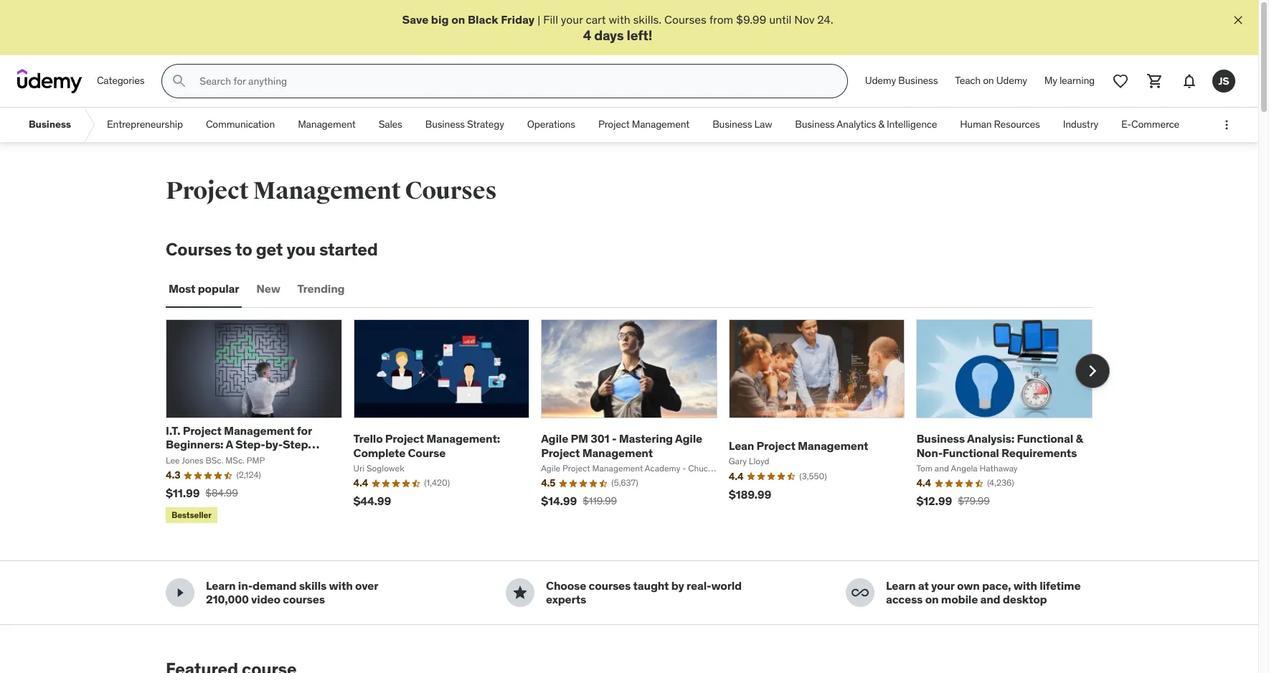 Task type: locate. For each thing, give the bounding box(es) containing it.
functional right the analysis:
[[1017, 431, 1074, 446]]

medium image left 210,000
[[171, 584, 189, 602]]

real-
[[687, 579, 711, 593]]

udemy inside 'link'
[[865, 74, 896, 87]]

1 vertical spatial &
[[1076, 431, 1083, 446]]

teach
[[955, 74, 981, 87]]

2 medium image from the left
[[512, 584, 529, 602]]

1 horizontal spatial medium image
[[512, 584, 529, 602]]

learn for learn at your own pace, with lifetime access on mobile and desktop
[[886, 579, 916, 593]]

1 vertical spatial courses
[[405, 176, 497, 206]]

my
[[1045, 74, 1057, 87]]

courses up most popular
[[166, 238, 232, 261]]

business left analytics
[[795, 118, 835, 131]]

1 horizontal spatial agile
[[675, 431, 702, 446]]

your right at
[[931, 579, 955, 593]]

learn for learn in-demand skills with over 210,000 video courses
[[206, 579, 236, 593]]

close image
[[1231, 13, 1246, 27]]

trello project management: complete course link
[[353, 431, 500, 460]]

0 horizontal spatial learn
[[206, 579, 236, 593]]

project left 301
[[541, 445, 580, 460]]

you
[[287, 238, 316, 261]]

from
[[709, 12, 733, 27]]

cart
[[586, 12, 606, 27]]

1 horizontal spatial with
[[609, 12, 631, 27]]

learn inside learn in-demand skills with over 210,000 video courses
[[206, 579, 236, 593]]

big
[[431, 12, 449, 27]]

over
[[355, 579, 378, 593]]

analytics
[[837, 118, 876, 131]]

0 horizontal spatial udemy
[[865, 74, 896, 87]]

0 vertical spatial courses
[[664, 12, 707, 27]]

0 vertical spatial your
[[561, 12, 583, 27]]

project inside agile pm 301 - mastering agile project management
[[541, 445, 580, 460]]

lean
[[729, 438, 754, 453]]

courses down business strategy link
[[405, 176, 497, 206]]

business up intelligence
[[898, 74, 938, 87]]

your inside learn at your own pace, with lifetime access on mobile and desktop
[[931, 579, 955, 593]]

0 horizontal spatial &
[[879, 118, 885, 131]]

non-
[[917, 445, 943, 460]]

nov
[[795, 12, 815, 27]]

agile right the mastering
[[675, 431, 702, 446]]

1 vertical spatial your
[[931, 579, 955, 593]]

by
[[671, 579, 684, 593]]

course
[[408, 445, 446, 460]]

functional
[[1017, 431, 1074, 446], [943, 445, 999, 460]]

1 udemy from the left
[[865, 74, 896, 87]]

intelligence
[[887, 118, 937, 131]]

requirements
[[1002, 445, 1077, 460]]

mobile
[[941, 592, 978, 607]]

0 horizontal spatial courses
[[166, 238, 232, 261]]

with up days
[[609, 12, 631, 27]]

1 horizontal spatial &
[[1076, 431, 1083, 446]]

desktop
[[1003, 592, 1047, 607]]

for
[[297, 423, 312, 438]]

project inside i.t. project management for beginners: a step-by-step guide
[[183, 423, 222, 438]]

2 learn from the left
[[886, 579, 916, 593]]

business left law
[[713, 118, 752, 131]]

0 vertical spatial on
[[451, 12, 465, 27]]

business left strategy
[[425, 118, 465, 131]]

agile pm 301 - mastering agile project management link
[[541, 431, 702, 460]]

2 horizontal spatial with
[[1014, 579, 1037, 593]]

& down next icon
[[1076, 431, 1083, 446]]

24.
[[817, 12, 833, 27]]

courses to get you started
[[166, 238, 378, 261]]

new
[[256, 282, 280, 296]]

management
[[298, 118, 356, 131], [632, 118, 690, 131], [253, 176, 401, 206], [224, 423, 295, 438], [798, 438, 868, 453], [582, 445, 653, 460]]

on right the big
[[451, 12, 465, 27]]

human
[[960, 118, 992, 131]]

1 horizontal spatial your
[[931, 579, 955, 593]]

2 horizontal spatial courses
[[664, 12, 707, 27]]

strategy
[[467, 118, 504, 131]]

entrepreneurship
[[107, 118, 183, 131]]

in-
[[238, 579, 253, 593]]

medium image
[[852, 584, 869, 602]]

0 vertical spatial &
[[879, 118, 885, 131]]

business for business analytics & intelligence
[[795, 118, 835, 131]]

1 horizontal spatial learn
[[886, 579, 916, 593]]

project right 'i.t.'
[[183, 423, 222, 438]]

1 horizontal spatial on
[[925, 592, 939, 607]]

udemy left my
[[996, 74, 1027, 87]]

until
[[769, 12, 792, 27]]

0 horizontal spatial your
[[561, 12, 583, 27]]

industry link
[[1052, 108, 1110, 142]]

1 vertical spatial on
[[983, 74, 994, 87]]

project right lean
[[757, 438, 796, 453]]

carousel element
[[166, 319, 1110, 526]]

learn at your own pace, with lifetime access on mobile and desktop
[[886, 579, 1081, 607]]

communication
[[206, 118, 275, 131]]

0 horizontal spatial with
[[329, 579, 353, 593]]

business law link
[[701, 108, 784, 142]]

0 horizontal spatial courses
[[283, 592, 325, 607]]

agile pm 301 - mastering agile project management
[[541, 431, 702, 460]]

learn left at
[[886, 579, 916, 593]]

learn left in-
[[206, 579, 236, 593]]

and
[[980, 592, 1001, 607]]

sales link
[[367, 108, 414, 142]]

& inside "business analysis: functional & non-functional requirements"
[[1076, 431, 1083, 446]]

your right fill at the left top of page
[[561, 12, 583, 27]]

project
[[598, 118, 630, 131], [166, 176, 249, 206], [183, 423, 222, 438], [385, 431, 424, 446], [757, 438, 796, 453], [541, 445, 580, 460]]

project management courses
[[166, 176, 497, 206]]

udemy business
[[865, 74, 938, 87]]

trello
[[353, 431, 383, 446]]

operations
[[527, 118, 575, 131]]

wishlist image
[[1112, 73, 1129, 90]]

teach on udemy link
[[947, 64, 1036, 98]]

project right operations on the top
[[598, 118, 630, 131]]

1 learn from the left
[[206, 579, 236, 593]]

0 horizontal spatial medium image
[[171, 584, 189, 602]]

1 horizontal spatial courses
[[405, 176, 497, 206]]

medium image left experts
[[512, 584, 529, 602]]

your inside the save big on black friday | fill your cart with skills. courses from $9.99 until nov 24. 4 days left!
[[561, 12, 583, 27]]

1 agile from the left
[[541, 431, 568, 446]]

law
[[755, 118, 772, 131]]

business inside "business analysis: functional & non-functional requirements"
[[917, 431, 965, 446]]

days
[[594, 27, 624, 44]]

on right teach
[[983, 74, 994, 87]]

& inside business analytics & intelligence link
[[879, 118, 885, 131]]

learn inside learn at your own pace, with lifetime access on mobile and desktop
[[886, 579, 916, 593]]

functional left requirements
[[943, 445, 999, 460]]

-
[[612, 431, 617, 446]]

courses right video
[[283, 592, 325, 607]]

communication link
[[194, 108, 286, 142]]

mastering
[[619, 431, 673, 446]]

project management link
[[587, 108, 701, 142]]

popular
[[198, 282, 239, 296]]

udemy up business analytics & intelligence
[[865, 74, 896, 87]]

your
[[561, 12, 583, 27], [931, 579, 955, 593]]

1 medium image from the left
[[171, 584, 189, 602]]

on left 'mobile' on the right of page
[[925, 592, 939, 607]]

agile left the 'pm'
[[541, 431, 568, 446]]

with right pace,
[[1014, 579, 1037, 593]]

courses left taught
[[589, 579, 631, 593]]

e-commerce link
[[1110, 108, 1191, 142]]

on
[[451, 12, 465, 27], [983, 74, 994, 87], [925, 592, 939, 607]]

with inside learn at your own pace, with lifetime access on mobile and desktop
[[1014, 579, 1037, 593]]

with
[[609, 12, 631, 27], [329, 579, 353, 593], [1014, 579, 1037, 593]]

2 vertical spatial on
[[925, 592, 939, 607]]

0 horizontal spatial on
[[451, 12, 465, 27]]

medium image
[[171, 584, 189, 602], [512, 584, 529, 602]]

2 vertical spatial courses
[[166, 238, 232, 261]]

0 horizontal spatial agile
[[541, 431, 568, 446]]

business left the analysis:
[[917, 431, 965, 446]]

1 horizontal spatial udemy
[[996, 74, 1027, 87]]

business left arrow pointing to subcategory menu links image
[[29, 118, 71, 131]]

0 horizontal spatial functional
[[943, 445, 999, 460]]

business for business strategy
[[425, 118, 465, 131]]

arrow pointing to subcategory menu links image
[[82, 108, 95, 142]]

with left over at the bottom left of the page
[[329, 579, 353, 593]]

4
[[583, 27, 591, 44]]

access
[[886, 592, 923, 607]]

1 horizontal spatial courses
[[589, 579, 631, 593]]

project right "trello"
[[385, 431, 424, 446]]

business analytics & intelligence link
[[784, 108, 949, 142]]

courses left from
[[664, 12, 707, 27]]

agile
[[541, 431, 568, 446], [675, 431, 702, 446]]

beginners:
[[166, 437, 223, 452]]

& right analytics
[[879, 118, 885, 131]]

business link
[[17, 108, 82, 142]]

medium image for choose
[[512, 584, 529, 602]]

business strategy link
[[414, 108, 516, 142]]

project management
[[598, 118, 690, 131]]

udemy
[[865, 74, 896, 87], [996, 74, 1027, 87]]

business inside 'link'
[[898, 74, 938, 87]]

learn
[[206, 579, 236, 593], [886, 579, 916, 593]]



Task type: vqa. For each thing, say whether or not it's contained in the screenshot.
the middle Courses
yes



Task type: describe. For each thing, give the bounding box(es) containing it.
human resources link
[[949, 108, 1052, 142]]

business law
[[713, 118, 772, 131]]

next image
[[1081, 360, 1104, 383]]

at
[[918, 579, 929, 593]]

i.t. project management for beginners: a step-by-step guide
[[166, 423, 312, 465]]

lean project management
[[729, 438, 868, 453]]

Search for anything text field
[[197, 69, 830, 93]]

business for business law
[[713, 118, 752, 131]]

js link
[[1207, 64, 1241, 98]]

complete
[[353, 445, 406, 460]]

management link
[[286, 108, 367, 142]]

business for business analysis: functional & non-functional requirements
[[917, 431, 965, 446]]

a
[[226, 437, 233, 452]]

learning
[[1060, 74, 1095, 87]]

sales
[[379, 118, 402, 131]]

submit search image
[[171, 73, 188, 90]]

new button
[[254, 272, 283, 306]]

choose courses taught by real-world experts
[[546, 579, 742, 607]]

guide
[[166, 451, 197, 465]]

with inside the save big on black friday | fill your cart with skills. courses from $9.99 until nov 24. 4 days left!
[[609, 12, 631, 27]]

my learning link
[[1036, 64, 1104, 98]]

categories button
[[88, 64, 153, 98]]

black
[[468, 12, 498, 27]]

management inside agile pm 301 - mastering agile project management
[[582, 445, 653, 460]]

courses inside learn in-demand skills with over 210,000 video courses
[[283, 592, 325, 607]]

own
[[957, 579, 980, 593]]

demand
[[253, 579, 297, 593]]

step-
[[235, 437, 265, 452]]

friday
[[501, 12, 535, 27]]

on inside the save big on black friday | fill your cart with skills. courses from $9.99 until nov 24. 4 days left!
[[451, 12, 465, 27]]

business analysis: functional & non-functional requirements link
[[917, 431, 1083, 460]]

most
[[169, 282, 195, 296]]

save big on black friday | fill your cart with skills. courses from $9.99 until nov 24. 4 days left!
[[402, 12, 833, 44]]

started
[[319, 238, 378, 261]]

2 horizontal spatial on
[[983, 74, 994, 87]]

entrepreneurship link
[[95, 108, 194, 142]]

teach on udemy
[[955, 74, 1027, 87]]

skills
[[299, 579, 327, 593]]

on inside learn at your own pace, with lifetime access on mobile and desktop
[[925, 592, 939, 607]]

save
[[402, 12, 429, 27]]

e-commerce
[[1122, 118, 1180, 131]]

2 udemy from the left
[[996, 74, 1027, 87]]

udemy business link
[[857, 64, 947, 98]]

business analytics & intelligence
[[795, 118, 937, 131]]

business analysis: functional & non-functional requirements
[[917, 431, 1083, 460]]

human resources
[[960, 118, 1040, 131]]

with inside learn in-demand skills with over 210,000 video courses
[[329, 579, 353, 593]]

most popular button
[[166, 272, 242, 306]]

project up to
[[166, 176, 249, 206]]

video
[[251, 592, 280, 607]]

get
[[256, 238, 283, 261]]

most popular
[[169, 282, 239, 296]]

categories
[[97, 74, 144, 87]]

experts
[[546, 592, 586, 607]]

udemy image
[[17, 69, 83, 93]]

shopping cart with 0 items image
[[1147, 73, 1164, 90]]

to
[[235, 238, 252, 261]]

js
[[1219, 74, 1230, 87]]

learn in-demand skills with over 210,000 video courses
[[206, 579, 378, 607]]

pace,
[[982, 579, 1011, 593]]

more subcategory menu links image
[[1220, 118, 1234, 132]]

1 horizontal spatial functional
[[1017, 431, 1074, 446]]

step
[[283, 437, 308, 452]]

courses inside choose courses taught by real-world experts
[[589, 579, 631, 593]]

management inside i.t. project management for beginners: a step-by-step guide
[[224, 423, 295, 438]]

analysis:
[[967, 431, 1015, 446]]

commerce
[[1132, 118, 1180, 131]]

world
[[711, 579, 742, 593]]

pm
[[571, 431, 588, 446]]

trending button
[[295, 272, 348, 306]]

notifications image
[[1181, 73, 1198, 90]]

my learning
[[1045, 74, 1095, 87]]

taught
[[633, 579, 669, 593]]

|
[[538, 12, 541, 27]]

by-
[[265, 437, 283, 452]]

industry
[[1063, 118, 1099, 131]]

medium image for learn
[[171, 584, 189, 602]]

project inside trello project management: complete course
[[385, 431, 424, 446]]

left!
[[627, 27, 652, 44]]

e-
[[1122, 118, 1132, 131]]

choose
[[546, 579, 586, 593]]

$9.99
[[736, 12, 767, 27]]

management:
[[426, 431, 500, 446]]

business strategy
[[425, 118, 504, 131]]

courses inside the save big on black friday | fill your cart with skills. courses from $9.99 until nov 24. 4 days left!
[[664, 12, 707, 27]]

301
[[591, 431, 610, 446]]

i.t. project management for beginners: a step-by-step guide link
[[166, 423, 320, 465]]

210,000
[[206, 592, 249, 607]]

operations link
[[516, 108, 587, 142]]

i.t.
[[166, 423, 180, 438]]

lifetime
[[1040, 579, 1081, 593]]

skills.
[[633, 12, 662, 27]]

2 agile from the left
[[675, 431, 702, 446]]



